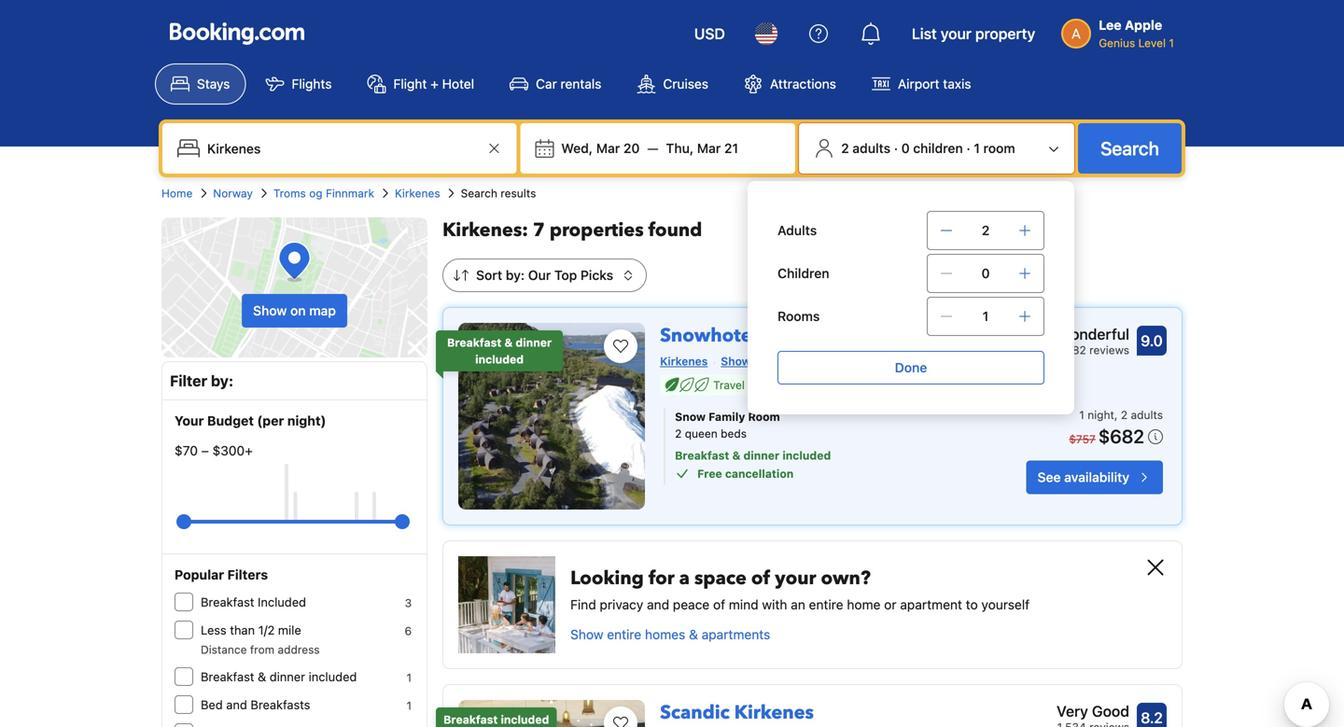 Task type: vqa. For each thing, say whether or not it's contained in the screenshot.
top Sign
no



Task type: locate. For each thing, give the bounding box(es) containing it.
rooms
[[778, 309, 820, 324]]

kirkenes right finnmark on the left of the page
[[395, 187, 440, 200]]

0 vertical spatial on
[[291, 303, 306, 318]]

entire right an
[[809, 597, 844, 613]]

1 vertical spatial adults
[[1131, 408, 1164, 422]]

mar left 21
[[698, 141, 721, 156]]

on inside button
[[291, 303, 306, 318]]

1 vertical spatial of
[[714, 597, 726, 613]]

adults right , on the right bottom of the page
[[1131, 408, 1164, 422]]

1 horizontal spatial breakfast & dinner included
[[447, 336, 552, 366]]

found
[[649, 218, 703, 243]]

mar
[[597, 141, 620, 156], [698, 141, 721, 156]]

· left children
[[895, 141, 899, 156]]

wonderful
[[1058, 325, 1130, 343]]

distance from address
[[201, 644, 320, 657]]

9.0
[[1142, 332, 1164, 350]]

1 vertical spatial dinner
[[744, 449, 780, 462]]

snow
[[675, 410, 706, 423]]

and
[[647, 597, 670, 613], [226, 698, 247, 712]]

breakfast & dinner included up breakfasts
[[201, 670, 357, 684]]

of up with
[[752, 566, 771, 592]]

0 vertical spatial adults
[[853, 141, 891, 156]]

show on map inside button
[[253, 303, 336, 318]]

0 horizontal spatial 0
[[902, 141, 910, 156]]

0 vertical spatial entire
[[809, 597, 844, 613]]

search for search
[[1101, 137, 1160, 159]]

breakfast inside the breakfast & dinner included
[[447, 336, 502, 349]]

entire down privacy
[[607, 627, 642, 643]]

or
[[885, 597, 897, 613]]

2 vertical spatial show
[[571, 627, 604, 643]]

by: left our
[[506, 268, 525, 283]]

by: for filter
[[211, 372, 234, 390]]

of left mind
[[714, 597, 726, 613]]

from
[[250, 644, 275, 657]]

0 vertical spatial of
[[752, 566, 771, 592]]

1 vertical spatial your
[[775, 566, 817, 592]]

8.2
[[1141, 709, 1164, 727]]

snowhotel kirkenes link
[[660, 316, 842, 349]]

homes
[[645, 627, 686, 643]]

1 vertical spatial search
[[461, 187, 498, 200]]

your right list
[[941, 25, 972, 42]]

car rentals link
[[494, 64, 618, 105]]

1 vertical spatial by:
[[211, 372, 234, 390]]

2 right , on the right bottom of the page
[[1122, 408, 1128, 422]]

2 mar from the left
[[698, 141, 721, 156]]

stays link
[[155, 64, 246, 105]]

2 down room
[[982, 223, 990, 238]]

troms
[[274, 187, 306, 200]]

1 vertical spatial level
[[813, 379, 840, 392]]

1 horizontal spatial by:
[[506, 268, 525, 283]]

breakfast & dinner included down sort
[[447, 336, 552, 366]]

see availability link
[[1027, 461, 1164, 494]]

by: for sort
[[506, 268, 525, 283]]

your
[[941, 25, 972, 42], [775, 566, 817, 592]]

0 vertical spatial search
[[1101, 137, 1160, 159]]

0 vertical spatial by:
[[506, 268, 525, 283]]

search inside button
[[1101, 137, 1160, 159]]

flight + hotel link
[[352, 64, 490, 105]]

dinner down our
[[516, 336, 552, 349]]

0 vertical spatial and
[[647, 597, 670, 613]]

0 horizontal spatial map
[[309, 303, 336, 318]]

· right children
[[967, 141, 971, 156]]

an
[[791, 597, 806, 613]]

adults left children
[[853, 141, 891, 156]]

apartment
[[901, 597, 963, 613]]

$757
[[1070, 433, 1096, 446]]

& up the free cancellation
[[733, 449, 741, 462]]

2 queen beds breakfast & dinner included
[[675, 427, 832, 462]]

list
[[912, 25, 937, 42]]

2 down "snow"
[[675, 427, 682, 440]]

1 horizontal spatial dinner
[[516, 336, 552, 349]]

show on map
[[253, 303, 336, 318], [721, 355, 795, 368]]

popular
[[175, 567, 224, 583]]

&
[[505, 336, 513, 349], [733, 449, 741, 462], [689, 627, 698, 643], [258, 670, 266, 684]]

1 vertical spatial show on map
[[721, 355, 795, 368]]

wed, mar 20 — thu, mar 21
[[562, 141, 739, 156]]

troms og finnmark link
[[274, 185, 374, 202]]

1 inside dropdown button
[[974, 141, 981, 156]]

level up "snow family room" link
[[813, 379, 840, 392]]

show on map button
[[242, 294, 347, 328]]

and inside looking for a space of your own? find privacy and peace of mind with an entire home or apartment to yourself
[[647, 597, 670, 613]]

snow family room
[[675, 410, 781, 423]]

and right bed
[[226, 698, 247, 712]]

rentals
[[561, 76, 602, 92]]

by: right filter
[[211, 372, 234, 390]]

2 horizontal spatial dinner
[[744, 449, 780, 462]]

1 horizontal spatial entire
[[809, 597, 844, 613]]

and down the for at bottom
[[647, 597, 670, 613]]

2 adults · 0 children · 1 room button
[[807, 131, 1068, 166]]

1 horizontal spatial search
[[1101, 137, 1160, 159]]

0 horizontal spatial your
[[775, 566, 817, 592]]

0 horizontal spatial by:
[[211, 372, 234, 390]]

0 horizontal spatial level
[[813, 379, 840, 392]]

3
[[405, 597, 412, 610]]

top
[[555, 268, 577, 283]]

filter
[[170, 372, 207, 390]]

0 vertical spatial 0
[[902, 141, 910, 156]]

level down apple
[[1139, 36, 1167, 50]]

dinner inside 2 queen beds breakfast & dinner included
[[744, 449, 780, 462]]

kirkenes right the 'scandic'
[[735, 700, 814, 726]]

0 horizontal spatial search
[[461, 187, 498, 200]]

0 vertical spatial level
[[1139, 36, 1167, 50]]

0 horizontal spatial entire
[[607, 627, 642, 643]]

than
[[230, 623, 255, 637]]

scandic
[[660, 700, 730, 726]]

0 vertical spatial show
[[253, 303, 287, 318]]

car
[[536, 76, 557, 92]]

0 horizontal spatial of
[[714, 597, 726, 613]]

0 horizontal spatial dinner
[[270, 670, 305, 684]]

family
[[709, 410, 746, 423]]

airport
[[898, 76, 940, 92]]

0 vertical spatial dinner
[[516, 336, 552, 349]]

& right homes
[[689, 627, 698, 643]]

1 · from the left
[[895, 141, 899, 156]]

breakfast & dinner included
[[447, 336, 552, 366], [201, 670, 357, 684]]

dinner
[[516, 336, 552, 349], [744, 449, 780, 462], [270, 670, 305, 684]]

1 vertical spatial breakfast & dinner included
[[201, 670, 357, 684]]

0 horizontal spatial adults
[[853, 141, 891, 156]]

very good
[[1057, 703, 1130, 721]]

& inside button
[[689, 627, 698, 643]]

0 horizontal spatial and
[[226, 698, 247, 712]]

included
[[476, 353, 524, 366], [783, 449, 832, 462], [309, 670, 357, 684], [501, 714, 550, 727]]

0 vertical spatial show on map
[[253, 303, 336, 318]]

1 vertical spatial entire
[[607, 627, 642, 643]]

0 vertical spatial map
[[309, 303, 336, 318]]

mar left 20
[[597, 141, 620, 156]]

0 horizontal spatial on
[[291, 303, 306, 318]]

2 down attractions link at top
[[842, 141, 850, 156]]

—
[[648, 141, 659, 156]]

(per
[[257, 413, 284, 429]]

0 horizontal spatial show on map
[[253, 303, 336, 318]]

breakfasts
[[251, 698, 310, 712]]

night
[[1088, 408, 1115, 422]]

1/2
[[258, 623, 275, 637]]

level
[[1139, 36, 1167, 50], [813, 379, 840, 392]]

cancellation
[[726, 467, 794, 480]]

flight + hotel
[[394, 76, 475, 92]]

0 vertical spatial your
[[941, 25, 972, 42]]

troms og finnmark
[[274, 187, 374, 200]]

group
[[184, 507, 403, 537]]

0 horizontal spatial ·
[[895, 141, 899, 156]]

–
[[201, 443, 209, 459]]

1 horizontal spatial 0
[[982, 266, 991, 281]]

1 vertical spatial map
[[771, 355, 795, 368]]

search results
[[461, 187, 536, 200]]

2 for 2 queen beds breakfast & dinner included
[[675, 427, 682, 440]]

kirkenes link
[[395, 185, 440, 202]]

2 inside dropdown button
[[842, 141, 850, 156]]

distance
[[201, 644, 247, 657]]

1 vertical spatial show
[[721, 355, 751, 368]]

your up an
[[775, 566, 817, 592]]

1 horizontal spatial ·
[[967, 141, 971, 156]]

dinner inside the breakfast & dinner included
[[516, 336, 552, 349]]

1 vertical spatial 0
[[982, 266, 991, 281]]

dinner up cancellation
[[744, 449, 780, 462]]

1 horizontal spatial level
[[1139, 36, 1167, 50]]

own?
[[821, 566, 871, 592]]

mind
[[729, 597, 759, 613]]

room
[[749, 410, 781, 423]]

1 vertical spatial and
[[226, 698, 247, 712]]

dinner up breakfasts
[[270, 670, 305, 684]]

scored 9.0 element
[[1138, 326, 1167, 356]]

free cancellation
[[698, 467, 794, 480]]

your budget (per night)
[[175, 413, 326, 429]]

2
[[842, 141, 850, 156], [982, 223, 990, 238], [1122, 408, 1128, 422], [675, 427, 682, 440]]

1 horizontal spatial mar
[[698, 141, 721, 156]]

0 horizontal spatial show
[[253, 303, 287, 318]]

0 horizontal spatial mar
[[597, 141, 620, 156]]

1 vertical spatial on
[[754, 355, 768, 368]]

1 horizontal spatial and
[[647, 597, 670, 613]]

kirkenes up travel sustainable level 1
[[763, 323, 842, 349]]

breakfast inside 2 queen beds breakfast & dinner included
[[675, 449, 730, 462]]

1 horizontal spatial show
[[571, 627, 604, 643]]

2 vertical spatial dinner
[[270, 670, 305, 684]]

taxis
[[944, 76, 972, 92]]

& inside 2 queen beds breakfast & dinner included
[[733, 449, 741, 462]]

stays
[[197, 76, 230, 92]]

apartments
[[702, 627, 771, 643]]

1 horizontal spatial of
[[752, 566, 771, 592]]

20
[[624, 141, 640, 156]]

snow family room link
[[675, 408, 991, 425]]

0 inside dropdown button
[[902, 141, 910, 156]]

show for 'show on map' button
[[253, 303, 287, 318]]

1 horizontal spatial map
[[771, 355, 795, 368]]

entire inside button
[[607, 627, 642, 643]]

2 inside 2 queen beds breakfast & dinner included
[[675, 427, 682, 440]]

scandic kirkenes link
[[660, 693, 814, 726]]



Task type: describe. For each thing, give the bounding box(es) containing it.
free
[[698, 467, 723, 480]]

flights link
[[250, 64, 348, 105]]

finnmark
[[326, 187, 374, 200]]

included inside the breakfast & dinner included
[[476, 353, 524, 366]]

picks
[[581, 268, 614, 283]]

night)
[[287, 413, 326, 429]]

2 · from the left
[[967, 141, 971, 156]]

cruises link
[[621, 64, 725, 105]]

& down sort by: our top picks
[[505, 336, 513, 349]]

queen
[[685, 427, 718, 440]]

looking
[[571, 566, 644, 592]]

yourself
[[982, 597, 1030, 613]]

wed,
[[562, 141, 593, 156]]

children
[[778, 266, 830, 281]]

kirkenes:
[[443, 218, 529, 243]]

0 vertical spatial breakfast & dinner included
[[447, 336, 552, 366]]

kirkenes down snowhotel
[[660, 355, 708, 368]]

travel
[[714, 379, 745, 392]]

a
[[680, 566, 690, 592]]

1 horizontal spatial adults
[[1131, 408, 1164, 422]]

your inside looking for a space of your own? find privacy and peace of mind with an entire home or apartment to yourself
[[775, 566, 817, 592]]

norway
[[213, 187, 253, 200]]

included inside 2 queen beds breakfast & dinner included
[[783, 449, 832, 462]]

& down from
[[258, 670, 266, 684]]

list your property
[[912, 25, 1036, 42]]

$70
[[175, 443, 198, 459]]

adults
[[778, 223, 817, 238]]

less
[[201, 623, 227, 637]]

home
[[847, 597, 881, 613]]

1 horizontal spatial show on map
[[721, 355, 795, 368]]

kirkenes inside snowhotel kirkenes link
[[763, 323, 842, 349]]

results
[[501, 187, 536, 200]]

2 horizontal spatial show
[[721, 355, 751, 368]]

your account menu lee apple genius level 1 element
[[1062, 8, 1182, 51]]

availability
[[1065, 470, 1130, 485]]

2 adults · 0 children · 1 room
[[842, 141, 1016, 156]]

breakfast included
[[201, 595, 306, 609]]

very good element
[[1057, 700, 1130, 723]]

map inside button
[[309, 303, 336, 318]]

travel sustainable level 1
[[714, 379, 849, 392]]

,
[[1115, 408, 1118, 422]]

flights
[[292, 76, 332, 92]]

genius
[[1099, 36, 1136, 50]]

Where are you going? field
[[200, 132, 483, 165]]

bed
[[201, 698, 223, 712]]

done button
[[778, 351, 1045, 385]]

cruises
[[664, 76, 709, 92]]

thu,
[[666, 141, 694, 156]]

included
[[258, 595, 306, 609]]

see availability
[[1038, 470, 1130, 485]]

car rentals
[[536, 76, 602, 92]]

children
[[914, 141, 964, 156]]

airport taxis
[[898, 76, 972, 92]]

2 for 2 adults · 0 children · 1 room
[[842, 141, 850, 156]]

entire inside looking for a space of your own? find privacy and peace of mind with an entire home or apartment to yourself
[[809, 597, 844, 613]]

1 horizontal spatial your
[[941, 25, 972, 42]]

$300+
[[213, 443, 253, 459]]

snowhotel kirkenes
[[660, 323, 842, 349]]

beds
[[721, 427, 747, 440]]

+
[[431, 76, 439, 92]]

attractions
[[771, 76, 837, 92]]

0 horizontal spatial breakfast & dinner included
[[201, 670, 357, 684]]

home
[[162, 187, 193, 200]]

level inside lee apple genius level 1
[[1139, 36, 1167, 50]]

done
[[895, 360, 928, 375]]

7
[[533, 218, 545, 243]]

budget
[[207, 413, 254, 429]]

home link
[[162, 185, 193, 202]]

properties
[[550, 218, 644, 243]]

1 night , 2 adults
[[1080, 408, 1164, 422]]

1 horizontal spatial on
[[754, 355, 768, 368]]

flight
[[394, 76, 427, 92]]

snowhotel
[[660, 323, 758, 349]]

usd
[[695, 25, 726, 42]]

show for show entire homes & apartments button on the bottom of the page
[[571, 627, 604, 643]]

show entire homes & apartments
[[571, 627, 771, 643]]

scored 8.2 element
[[1138, 703, 1167, 728]]

show entire homes & apartments button
[[571, 626, 771, 644]]

wed, mar 20 button
[[554, 132, 648, 165]]

$682
[[1099, 425, 1145, 447]]

$70 – $300+
[[175, 443, 253, 459]]

booking.com image
[[170, 22, 304, 45]]

apple
[[1125, 17, 1163, 33]]

to
[[966, 597, 979, 613]]

bed and breakfasts
[[201, 698, 310, 712]]

1 mar from the left
[[597, 141, 620, 156]]

snowhotel kirkenes image
[[459, 323, 645, 510]]

adults inside dropdown button
[[853, 141, 891, 156]]

sort by: our top picks
[[476, 268, 614, 283]]

search for search results
[[461, 187, 498, 200]]

sort
[[476, 268, 503, 283]]

wonderful element
[[1058, 323, 1130, 346]]

search results updated. kirkenes: 7 properties found. element
[[443, 218, 1183, 244]]

looking for a space of your own? image
[[459, 557, 556, 654]]

see
[[1038, 470, 1062, 485]]

privacy
[[600, 597, 644, 613]]

good
[[1093, 703, 1130, 721]]

kirkenes: 7 properties found
[[443, 218, 703, 243]]

2 for 2
[[982, 223, 990, 238]]

kirkenes inside scandic kirkenes link
[[735, 700, 814, 726]]

property
[[976, 25, 1036, 42]]

hotel
[[442, 76, 475, 92]]

for
[[649, 566, 675, 592]]

1 inside lee apple genius level 1
[[1170, 36, 1175, 50]]

search button
[[1079, 123, 1182, 174]]

filters
[[228, 567, 268, 583]]

space
[[695, 566, 747, 592]]

scandic kirkenes
[[660, 700, 814, 726]]

filter by:
[[170, 372, 234, 390]]

address
[[278, 644, 320, 657]]



